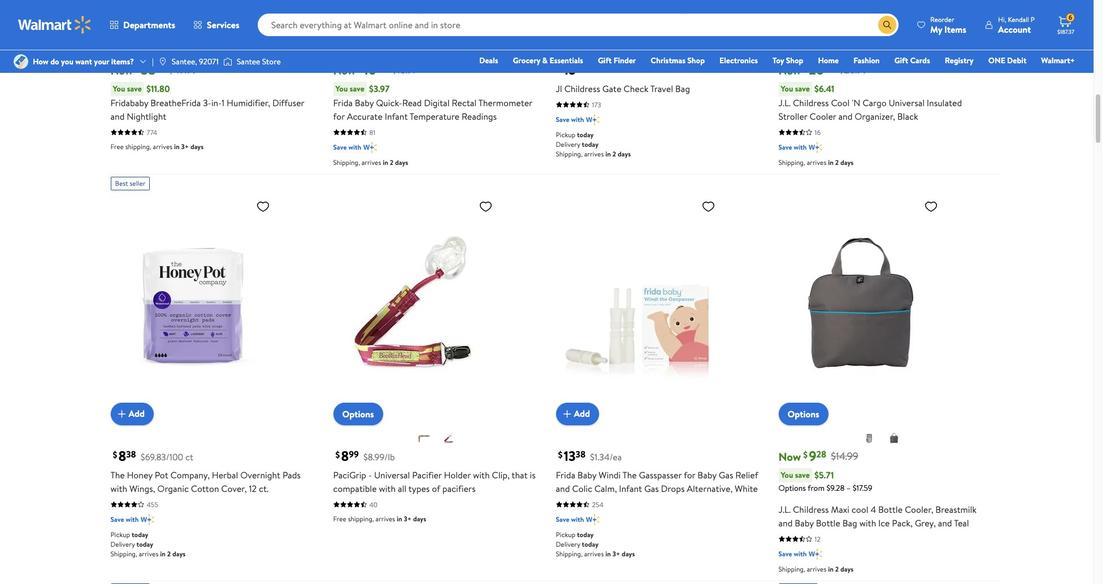 Task type: describe. For each thing, give the bounding box(es) containing it.
herbal
[[212, 469, 238, 481]]

pickup for $1.34/ea
[[556, 530, 576, 540]]

add to cart image for $
[[115, 21, 129, 34]]

98
[[576, 62, 586, 74]]

now $ 9 28 $14.99
[[779, 446, 858, 466]]

overnight
[[240, 469, 280, 481]]

baby up colic
[[578, 469, 597, 481]]

|
[[152, 56, 154, 67]]

seller
[[130, 178, 145, 188]]

455
[[147, 500, 158, 510]]

$ inside $ 8 38 $69.83/100 ct the honey pot company, herbal overnight pads with wings, organic cotton cover, 12 ct.
[[113, 449, 117, 461]]

infant inside $ 13 38 $1.34/ea frida baby windi the gasspasser for baby gas relief and colic calm, infant gas drops alternative, white
[[619, 482, 642, 495]]

frida baby quick-read digital rectal thermometer for accurate infant temperature readings image
[[333, 0, 497, 30]]

$9.28
[[827, 482, 845, 494]]

pads
[[283, 469, 301, 481]]

hi, kendall p account
[[998, 14, 1035, 35]]

reorder my items
[[930, 14, 967, 35]]

Walmart Site-Wide search field
[[258, 14, 899, 36]]

you for frida
[[336, 83, 348, 94]]

options inside you save $5.71 options from $9.28 – $17.59
[[779, 482, 806, 494]]

92071
[[199, 56, 219, 67]]

departments button
[[101, 11, 184, 38]]

$187.37
[[1058, 28, 1075, 36]]

$6.41
[[815, 83, 835, 95]]

walmart image
[[18, 16, 92, 34]]

humidifier,
[[227, 96, 270, 109]]

your
[[94, 56, 109, 67]]

account
[[998, 23, 1031, 35]]

38 for 13
[[576, 448, 586, 461]]

arrives inside pickup today delivery today shipping, arrives in 3+ days
[[584, 549, 604, 559]]

0 horizontal spatial walmart plus image
[[586, 514, 600, 525]]

alternative,
[[687, 482, 733, 495]]

services button
[[184, 11, 249, 38]]

thermometer
[[479, 96, 532, 109]]

read
[[402, 96, 422, 109]]

p
[[1031, 14, 1035, 24]]

add button for $49.99
[[111, 16, 154, 39]]

calm,
[[595, 482, 617, 495]]

my
[[930, 23, 942, 35]]

deals link
[[474, 54, 503, 67]]

$8.99/lb
[[363, 451, 395, 463]]

1
[[222, 96, 225, 109]]

4
[[871, 503, 876, 516]]

for inside the you save $3.97 frida baby quick-read digital rectal thermometer for accurate infant temperature readings
[[333, 110, 345, 122]]

1 horizontal spatial free
[[333, 514, 346, 524]]

pickup today delivery today shipping, arrives in 3+ days
[[556, 530, 635, 559]]

and inside $ 13 38 $1.34/ea frida baby windi the gasspasser for baby gas relief and colic calm, infant gas drops alternative, white
[[556, 482, 570, 495]]

reorder
[[930, 14, 955, 24]]

fashion link
[[849, 54, 885, 67]]

how
[[33, 56, 49, 67]]

readings
[[462, 110, 497, 122]]

kendall
[[1008, 14, 1029, 24]]

now for 20
[[779, 62, 801, 78]]

you save $6.41 j.l. childress cool 'n cargo universal insulated stroller cooler and organizer, black
[[779, 83, 962, 122]]

santee, 92071
[[172, 56, 219, 67]]

pickup for $69.83/100 ct
[[111, 530, 130, 540]]

$ inside the now $ 9 28 $14.99
[[803, 449, 808, 461]]

how do you want your items?
[[33, 56, 134, 67]]

gift for gift cards
[[895, 55, 908, 66]]

fashion
[[854, 55, 880, 66]]

walmart+ link
[[1036, 54, 1080, 67]]

of
[[432, 482, 440, 495]]

774
[[147, 127, 157, 137]]

toy
[[773, 55, 784, 66]]

1 vertical spatial gas
[[644, 482, 659, 495]]

gate
[[602, 82, 622, 95]]

'n
[[852, 96, 861, 109]]

jl childress gate check travel bag
[[556, 82, 690, 95]]

childress for j.l.
[[793, 503, 829, 516]]

with inside $ 8 38 $69.83/100 ct the honey pot company, herbal overnight pads with wings, organic cotton cover, 12 ct.
[[111, 482, 127, 495]]

0 vertical spatial gas
[[719, 469, 733, 481]]

best
[[115, 178, 128, 188]]

16
[[815, 127, 821, 137]]

pacifier
[[412, 469, 442, 481]]

28
[[817, 448, 827, 461]]

stroller
[[779, 110, 808, 122]]

ct
[[185, 451, 193, 463]]

grocery & essentials link
[[508, 54, 588, 67]]

want
[[75, 56, 92, 67]]

white
[[735, 482, 758, 495]]

 image for santee store
[[223, 56, 232, 67]]

cooler,
[[905, 503, 934, 516]]

honey
[[127, 469, 153, 481]]

services
[[207, 19, 239, 31]]

add to favorites list, j.l. childress maxi cool 4 bottle cooler, breastmilk and baby bottle bag with ice pack, grey, and teal image
[[925, 199, 938, 213]]

frida baby windi the gasspasser for baby gas relief and colic calm, infant gas drops alternative, white image
[[556, 195, 720, 416]]

$ inside $ 13 38 $1.34/ea frida baby windi the gasspasser for baby gas relief and colic calm, infant gas drops alternative, white
[[558, 449, 563, 461]]

cooler
[[810, 110, 836, 122]]

drops
[[661, 482, 685, 495]]

j.l. childress cool 'n cargo universal insulated stroller cooler and organizer, black image
[[779, 0, 943, 30]]

now for 10
[[333, 62, 356, 78]]

6 $187.37
[[1058, 13, 1075, 36]]

christmas shop link
[[646, 54, 710, 67]]

you save $3.97 frida baby quick-read digital rectal thermometer for accurate infant temperature readings
[[333, 83, 532, 122]]

holder
[[444, 469, 471, 481]]

delivery for $1.34/ea
[[556, 540, 580, 549]]

and inside you save $6.41 j.l. childress cool 'n cargo universal insulated stroller cooler and organizer, black
[[839, 110, 853, 122]]

in inside pickup today delivery today shipping, arrives in 3+ days
[[606, 549, 611, 559]]

infant inside the you save $3.97 frida baby quick-read digital rectal thermometer for accurate infant temperature readings
[[385, 110, 408, 122]]

$11.80
[[146, 83, 170, 95]]

toy shop link
[[768, 54, 809, 67]]

items
[[945, 23, 967, 35]]

add to favorites list, pacigrip - universal pacifier holder with clip, that is compatible with all types of pacifiers image
[[479, 199, 493, 213]]

you for j.l.
[[781, 83, 793, 94]]

add button for $13.97
[[333, 16, 377, 39]]

that
[[512, 469, 528, 481]]

organic
[[157, 482, 189, 495]]

delivery for 15
[[556, 139, 580, 149]]

you
[[61, 56, 73, 67]]

compatible
[[333, 482, 377, 495]]

add for $49.99
[[129, 21, 145, 34]]

add to cart image for 13
[[560, 407, 574, 421]]

cotton
[[191, 482, 219, 495]]

save for frida
[[350, 83, 365, 94]]

$49.99
[[169, 63, 198, 77]]

debit
[[1007, 55, 1027, 66]]

bag inside j.l. childress maxi cool 4 bottle cooler, breastmilk and baby bottle bag with ice pack, grey, and teal
[[843, 517, 857, 529]]

1 vertical spatial 3+
[[404, 514, 412, 524]]

frida inside $ 13 38 $1.34/ea frida baby windi the gasspasser for baby gas relief and colic calm, infant gas drops alternative, white
[[556, 469, 575, 481]]

–
[[847, 482, 851, 494]]

pacifiers
[[442, 482, 476, 495]]

colic
[[572, 482, 592, 495]]

pickup for 15
[[556, 130, 576, 139]]

you for options
[[781, 469, 793, 481]]

check
[[624, 82, 649, 95]]

frida inside the you save $3.97 frida baby quick-read digital rectal thermometer for accurate infant temperature readings
[[333, 96, 353, 109]]

black
[[898, 110, 918, 122]]

add for $1.34/ea
[[574, 408, 590, 420]]

breastmilk
[[936, 503, 977, 516]]

1 vertical spatial 12
[[815, 534, 821, 544]]

pop pink image
[[417, 432, 430, 445]]

the inside $ 13 38 $1.34/ea frida baby windi the gasspasser for baby gas relief and colic calm, infant gas drops alternative, white
[[623, 469, 637, 481]]

shipping, inside pickup today delivery today shipping, arrives in 3+ days
[[556, 549, 583, 559]]

12 inside $ 8 38 $69.83/100 ct the honey pot company, herbal overnight pads with wings, organic cotton cover, 12 ct.
[[249, 482, 257, 495]]

company,
[[170, 469, 210, 481]]

and inside you save $11.80 fridababy breathefrida 3-in-1 humidifier, diffuser and nightlight
[[111, 110, 125, 122]]

the honey pot company, herbal overnight pads with wings, organic cotton cover, 12 ct. image
[[111, 195, 274, 416]]

wings,
[[129, 482, 155, 495]]

0 vertical spatial 3+
[[181, 142, 189, 151]]

registry
[[945, 55, 974, 66]]



Task type: vqa. For each thing, say whether or not it's contained in the screenshot.
You in the You save $11.80 Fridababy BreatheFrida 3-in-1 Humidifier, Diffuser and Nightlight
yes



Task type: locate. For each thing, give the bounding box(es) containing it.
the right the windi
[[623, 469, 637, 481]]

shipping, arrives in 2 days for 10
[[333, 157, 408, 167]]

0 horizontal spatial frida
[[333, 96, 353, 109]]

now right the your
[[111, 62, 133, 78]]

organizer,
[[855, 110, 895, 122]]

free down the compatible
[[333, 514, 346, 524]]

$ right items?
[[135, 62, 140, 74]]

1 vertical spatial for
[[684, 469, 696, 481]]

pickup today delivery today shipping, arrives in 2 days down 455
[[111, 530, 186, 559]]

pickup today delivery today shipping, arrives in 2 days for 15
[[556, 130, 631, 159]]

2 shop from the left
[[786, 55, 804, 66]]

walmart plus image down 16
[[809, 142, 822, 153]]

you inside the you save $3.97 frida baby quick-read digital rectal thermometer for accurate infant temperature readings
[[336, 83, 348, 94]]

nightlight
[[127, 110, 166, 122]]

you up 'fridababy'
[[113, 83, 125, 94]]

search icon image
[[883, 20, 892, 29]]

&
[[542, 55, 548, 66]]

grey, and teal image
[[887, 432, 901, 445]]

baby down from
[[795, 517, 814, 529]]

save inside you save $6.41 j.l. childress cool 'n cargo universal insulated stroller cooler and organizer, black
[[795, 83, 810, 94]]

for up drops
[[684, 469, 696, 481]]

one debit
[[989, 55, 1027, 66]]

add up 13 at the bottom of page
[[574, 408, 590, 420]]

 image for how do you want your items?
[[14, 54, 28, 69]]

38 for 8
[[126, 448, 136, 461]]

baby up alternative,
[[698, 469, 717, 481]]

the
[[111, 469, 125, 481], [623, 469, 637, 481]]

0 horizontal spatial  image
[[14, 54, 28, 69]]

0 horizontal spatial free shipping, arrives in 3+ days
[[111, 142, 204, 151]]

shipping,
[[556, 149, 583, 159], [333, 157, 360, 167], [779, 157, 805, 167], [111, 549, 137, 559], [556, 549, 583, 559], [779, 564, 805, 574]]

days inside pickup today delivery today shipping, arrives in 3+ days
[[622, 549, 635, 559]]

free shipping, arrives in 3+ days down 40
[[333, 514, 426, 524]]

$3.97
[[369, 83, 390, 95]]

childress inside j.l. childress maxi cool 4 bottle cooler, breastmilk and baby bottle bag with ice pack, grey, and teal
[[793, 503, 829, 516]]

pickup
[[556, 130, 576, 139], [111, 530, 130, 540], [556, 530, 576, 540]]

shipping, arrives in 2 days
[[333, 157, 408, 167], [779, 157, 854, 167], [779, 564, 854, 574]]

now left 9
[[779, 449, 801, 464]]

0 horizontal spatial shipping,
[[125, 142, 151, 151]]

1 options link from the left
[[333, 403, 383, 425]]

add for $13.97
[[351, 21, 367, 34]]

shipping, down 40
[[348, 514, 374, 524]]

$
[[135, 62, 140, 74], [358, 62, 363, 74], [558, 62, 563, 74], [803, 62, 808, 74], [113, 449, 117, 461], [336, 449, 340, 461], [558, 449, 563, 461], [803, 449, 808, 461]]

pickup today delivery today shipping, arrives in 2 days for $69.83/100 ct
[[111, 530, 186, 559]]

frida
[[333, 96, 353, 109], [556, 469, 575, 481]]

for inside $ 13 38 $1.34/ea frida baby windi the gasspasser for baby gas relief and colic calm, infant gas drops alternative, white
[[684, 469, 696, 481]]

$ 8 38 $69.83/100 ct the honey pot company, herbal overnight pads with wings, organic cotton cover, 12 ct.
[[111, 446, 301, 495]]

0 vertical spatial frida
[[333, 96, 353, 109]]

0 horizontal spatial shop
[[688, 55, 705, 66]]

0 horizontal spatial universal
[[374, 469, 410, 481]]

1 horizontal spatial shop
[[786, 55, 804, 66]]

rectal
[[452, 96, 477, 109]]

0 horizontal spatial infant
[[385, 110, 408, 122]]

one debit link
[[983, 54, 1032, 67]]

1 horizontal spatial gift
[[895, 55, 908, 66]]

options link up 9
[[779, 403, 829, 425]]

1 vertical spatial pickup today delivery today shipping, arrives in 2 days
[[111, 530, 186, 559]]

options link for 9
[[779, 403, 829, 425]]

you inside you save $11.80 fridababy breathefrida 3-in-1 humidifier, diffuser and nightlight
[[113, 83, 125, 94]]

accurate
[[347, 110, 383, 122]]

free shipping, arrives in 3+ days
[[111, 142, 204, 151], [333, 514, 426, 524]]

pot
[[155, 469, 168, 481]]

81
[[369, 127, 375, 137]]

save for options
[[795, 469, 810, 481]]

1 horizontal spatial free shipping, arrives in 3+ days
[[333, 514, 426, 524]]

12 down from
[[815, 534, 821, 544]]

shop right toy
[[786, 55, 804, 66]]

0 vertical spatial bag
[[675, 82, 690, 95]]

1 gift from the left
[[598, 55, 612, 66]]

Search search field
[[258, 14, 899, 36]]

ice
[[879, 517, 890, 529]]

add to cart image
[[338, 21, 351, 34]]

finder
[[614, 55, 636, 66]]

store
[[262, 56, 281, 67]]

1 horizontal spatial shipping,
[[348, 514, 374, 524]]

1 horizontal spatial 38
[[141, 60, 156, 79]]

quick-
[[376, 96, 402, 109]]

save left $3.97
[[350, 83, 365, 94]]

1 the from the left
[[111, 469, 125, 481]]

2 j.l. from the top
[[779, 503, 791, 516]]

add button up 13 at the bottom of page
[[556, 403, 599, 425]]

38 for $
[[141, 60, 156, 79]]

1 horizontal spatial gas
[[719, 469, 733, 481]]

frida down 13 at the bottom of page
[[556, 469, 575, 481]]

0 vertical spatial shipping,
[[125, 142, 151, 151]]

0 vertical spatial childress
[[564, 82, 600, 95]]

infant
[[385, 110, 408, 122], [619, 482, 642, 495]]

$ left the 99
[[336, 449, 340, 461]]

2 vertical spatial 3+
[[613, 549, 620, 559]]

1 vertical spatial childress
[[793, 96, 829, 109]]

-
[[369, 469, 372, 481]]

jl
[[556, 82, 562, 95]]

options link for 99
[[333, 403, 383, 425]]

2 vertical spatial childress
[[793, 503, 829, 516]]

j.l. down you save $5.71 options from $9.28 – $17.59
[[779, 503, 791, 516]]

baby inside j.l. childress maxi cool 4 bottle cooler, breastmilk and baby bottle bag with ice pack, grey, and teal
[[795, 517, 814, 529]]

infant down the windi
[[619, 482, 642, 495]]

now left 20
[[779, 62, 801, 78]]

now $ 20 58 $26.99
[[779, 60, 868, 79]]

1 vertical spatial infant
[[619, 482, 642, 495]]

38 up the $11.80
[[141, 60, 156, 79]]

frida up accurate
[[333, 96, 353, 109]]

breathefrida
[[151, 96, 201, 109]]

from
[[808, 482, 825, 494]]

save inside you save $11.80 fridababy breathefrida 3-in-1 humidifier, diffuser and nightlight
[[127, 83, 142, 94]]

add to favorites list, the honey pot company, herbal overnight pads with wings, organic cotton cover, 12 ct. image
[[256, 199, 270, 213]]

shop for christmas shop
[[688, 55, 705, 66]]

add button up items?
[[111, 16, 154, 39]]

1 horizontal spatial for
[[684, 469, 696, 481]]

1 vertical spatial free shipping, arrives in 3+ days
[[333, 514, 426, 524]]

2 horizontal spatial 38
[[576, 448, 586, 461]]

8 inside $ 8 99 $8.99/lb pacigrip - universal pacifier holder with clip, that is compatible with all types of pacifiers
[[341, 446, 349, 466]]

38 left $1.34/ea
[[576, 448, 586, 461]]

0 horizontal spatial bottle
[[816, 517, 840, 529]]

$ inside the $ 15 98
[[558, 62, 563, 74]]

pickup down the wings,
[[111, 530, 130, 540]]

0 horizontal spatial for
[[333, 110, 345, 122]]

cargo
[[863, 96, 887, 109]]

 image left how
[[14, 54, 28, 69]]

1 horizontal spatial 8
[[341, 446, 349, 466]]

0 vertical spatial free
[[111, 142, 124, 151]]

free shipping, arrives in 3+ days down 774
[[111, 142, 204, 151]]

gift left "finder"
[[598, 55, 612, 66]]

0 vertical spatial bottle
[[878, 503, 903, 516]]

walmart plus image
[[809, 142, 822, 153], [586, 514, 600, 525]]

universal inside you save $6.41 j.l. childress cool 'n cargo universal insulated stroller cooler and organizer, black
[[889, 96, 925, 109]]

8 inside $ 8 38 $69.83/100 ct the honey pot company, herbal overnight pads with wings, organic cotton cover, 12 ct.
[[118, 446, 126, 466]]

pickup down jl
[[556, 130, 576, 139]]

save for fridababy
[[127, 83, 142, 94]]

$ inside $ 8 99 $8.99/lb pacigrip - universal pacifier holder with clip, that is compatible with all types of pacifiers
[[336, 449, 340, 461]]

add to cart image
[[115, 21, 129, 34], [115, 407, 129, 421], [560, 407, 574, 421]]

$ left 9
[[803, 449, 808, 461]]

universal up "black"
[[889, 96, 925, 109]]

temperature
[[410, 110, 460, 122]]

1 vertical spatial bag
[[843, 517, 857, 529]]

gift left cards
[[895, 55, 908, 66]]

$ left the 10
[[358, 62, 363, 74]]

8 left $69.83/100
[[118, 446, 126, 466]]

shop
[[688, 55, 705, 66], [786, 55, 804, 66]]

$17.59
[[853, 482, 873, 494]]

38
[[141, 60, 156, 79], [126, 448, 136, 461], [576, 448, 586, 461]]

childress for jl
[[564, 82, 600, 95]]

electronics
[[720, 55, 758, 66]]

1 shop from the left
[[688, 55, 705, 66]]

grocery & essentials
[[513, 55, 583, 66]]

add button for $1.34/ea
[[556, 403, 599, 425]]

registry link
[[940, 54, 979, 67]]

save inside the you save $3.97 frida baby quick-read digital rectal thermometer for accurate infant temperature readings
[[350, 83, 365, 94]]

1 horizontal spatial frida
[[556, 469, 575, 481]]

bottle
[[878, 503, 903, 516], [816, 517, 840, 529]]

pickup today delivery today shipping, arrives in 2 days down 173
[[556, 130, 631, 159]]

j.l. up stroller
[[779, 96, 791, 109]]

1 horizontal spatial bag
[[843, 517, 857, 529]]

save inside you save $5.71 options from $9.28 – $17.59
[[795, 469, 810, 481]]

0 vertical spatial 12
[[249, 482, 257, 495]]

shipping, down 774
[[125, 142, 151, 151]]

0 vertical spatial j.l.
[[779, 96, 791, 109]]

the left honey at left
[[111, 469, 125, 481]]

childress down from
[[793, 503, 829, 516]]

1 vertical spatial j.l.
[[779, 503, 791, 516]]

options left from
[[779, 482, 806, 494]]

now inside now $ 10 00 $13.97
[[333, 62, 356, 78]]

0 horizontal spatial free
[[111, 142, 124, 151]]

now for 9
[[779, 449, 801, 464]]

and
[[111, 110, 125, 122], [839, 110, 853, 122], [556, 482, 570, 495], [779, 517, 793, 529], [938, 517, 952, 529]]

$ left 20
[[803, 62, 808, 74]]

childress inside you save $6.41 j.l. childress cool 'n cargo universal insulated stroller cooler and organizer, black
[[793, 96, 829, 109]]

save left $6.41
[[795, 83, 810, 94]]

 image right 92071
[[223, 56, 232, 67]]

2 options link from the left
[[779, 403, 829, 425]]

0 horizontal spatial gas
[[644, 482, 659, 495]]

$ left $69.83/100
[[113, 449, 117, 461]]

0 horizontal spatial gift
[[598, 55, 612, 66]]

$1.34/ea
[[590, 451, 622, 463]]

0 vertical spatial infant
[[385, 110, 408, 122]]

3+ inside pickup today delivery today shipping, arrives in 3+ days
[[613, 549, 620, 559]]

options for 99
[[342, 408, 374, 420]]

0 horizontal spatial pickup today delivery today shipping, arrives in 2 days
[[111, 530, 186, 559]]

jl childress gate check travel bag image
[[556, 0, 720, 30]]

38 inside $ 13 38 $1.34/ea frida baby windi the gasspasser for baby gas relief and colic calm, infant gas drops alternative, white
[[576, 448, 586, 461]]

shop for toy shop
[[786, 55, 804, 66]]

childress
[[564, 82, 600, 95], [793, 96, 829, 109], [793, 503, 829, 516]]

j.l. inside j.l. childress maxi cool 4 bottle cooler, breastmilk and baby bottle bag with ice pack, grey, and teal
[[779, 503, 791, 516]]

40
[[369, 500, 378, 510]]

1 vertical spatial frida
[[556, 469, 575, 481]]

baby inside the you save $3.97 frida baby quick-read digital rectal thermometer for accurate infant temperature readings
[[355, 96, 374, 109]]

38 inside $ 8 38 $69.83/100 ct the honey pot company, herbal overnight pads with wings, organic cotton cover, 12 ct.
[[126, 448, 136, 461]]

childress up cooler
[[793, 96, 829, 109]]

0 vertical spatial for
[[333, 110, 345, 122]]

with inside j.l. childress maxi cool 4 bottle cooler, breastmilk and baby bottle bag with ice pack, grey, and teal
[[860, 517, 876, 529]]

options up 9
[[788, 408, 819, 420]]

shop right christmas in the top right of the page
[[688, 55, 705, 66]]

for
[[333, 110, 345, 122], [684, 469, 696, 481]]

options up the 99
[[342, 408, 374, 420]]

1 horizontal spatial pickup today delivery today shipping, arrives in 2 days
[[556, 130, 631, 159]]

99
[[349, 448, 359, 461]]

bag down the "maxi"
[[843, 517, 857, 529]]

j.l. inside you save $6.41 j.l. childress cool 'n cargo universal insulated stroller cooler and organizer, black
[[779, 96, 791, 109]]

for left accurate
[[333, 110, 345, 122]]

2 gift from the left
[[895, 55, 908, 66]]

add up $69.83/100
[[129, 408, 145, 420]]

pickup inside pickup today delivery today shipping, arrives in 3+ days
[[556, 530, 576, 540]]

clip,
[[492, 469, 510, 481]]

8 for $ 8 99 $8.99/lb pacigrip - universal pacifier holder with clip, that is compatible with all types of pacifiers
[[341, 446, 349, 466]]

0 horizontal spatial bag
[[675, 82, 690, 95]]

1 horizontal spatial bottle
[[878, 503, 903, 516]]

bag right travel
[[675, 82, 690, 95]]

13
[[564, 446, 576, 466]]

types
[[409, 482, 430, 495]]

0 horizontal spatial 12
[[249, 482, 257, 495]]

$ left 13 at the bottom of page
[[558, 449, 563, 461]]

6
[[1069, 13, 1073, 22]]

baby up accurate
[[355, 96, 374, 109]]

8 for $ 8 38 $69.83/100 ct the honey pot company, herbal overnight pads with wings, organic cotton cover, 12 ct.
[[118, 446, 126, 466]]

santee,
[[172, 56, 197, 67]]

now for 38
[[111, 62, 133, 78]]

walmart+
[[1041, 55, 1075, 66]]

 image
[[158, 57, 167, 66]]

2 the from the left
[[623, 469, 637, 481]]

1 j.l. from the top
[[779, 96, 791, 109]]

fridababy
[[111, 96, 148, 109]]

now inside the now $ 9 28 $14.99
[[779, 449, 801, 464]]

$ inside now $ 10 00 $13.97
[[358, 62, 363, 74]]

38 up honey at left
[[126, 448, 136, 461]]

gas left relief on the right of the page
[[719, 469, 733, 481]]

save
[[556, 114, 570, 124], [333, 142, 347, 152], [779, 142, 792, 152], [111, 515, 124, 524], [556, 515, 570, 524], [779, 549, 792, 559]]

fridababy breathefrida 3-in-1 humidifier, diffuser and nightlight image
[[111, 0, 274, 30]]

$ left 15
[[558, 62, 563, 74]]

0 vertical spatial walmart plus image
[[809, 142, 822, 153]]

1 vertical spatial walmart plus image
[[586, 514, 600, 525]]

add button up the 10
[[333, 16, 377, 39]]

1 horizontal spatial options link
[[779, 403, 829, 425]]

12 left ct.
[[249, 482, 257, 495]]

you down toy shop link
[[781, 83, 793, 94]]

add button up $69.83/100
[[111, 403, 154, 425]]

1 vertical spatial universal
[[374, 469, 410, 481]]

1 vertical spatial bottle
[[816, 517, 840, 529]]

pickup down colic
[[556, 530, 576, 540]]

delivery for $69.83/100 ct
[[111, 540, 135, 549]]

the inside $ 8 38 $69.83/100 ct the honey pot company, herbal overnight pads with wings, organic cotton cover, 12 ct.
[[111, 469, 125, 481]]

58
[[824, 62, 835, 74]]

options for 9
[[788, 408, 819, 420]]

christmas shop
[[651, 55, 705, 66]]

free up best
[[111, 142, 124, 151]]

now inside now $ 20 58 $26.99
[[779, 62, 801, 78]]

shipping, arrives in 2 days for 20
[[779, 157, 854, 167]]

1 horizontal spatial universal
[[889, 96, 925, 109]]

you up accurate
[[336, 83, 348, 94]]

delivery inside pickup today delivery today shipping, arrives in 3+ days
[[556, 540, 580, 549]]

walmart plus image down '254'
[[586, 514, 600, 525]]

pack,
[[892, 517, 913, 529]]

bottle up ice
[[878, 503, 903, 516]]

 image
[[14, 54, 28, 69], [223, 56, 232, 67]]

home
[[818, 55, 839, 66]]

$ inside now $ 38 19 $49.99
[[135, 62, 140, 74]]

2 8 from the left
[[341, 446, 349, 466]]

15
[[564, 60, 576, 79]]

universal inside $ 8 99 $8.99/lb pacigrip - universal pacifier holder with clip, that is compatible with all types of pacifiers
[[374, 469, 410, 481]]

travel
[[651, 82, 673, 95]]

add to favorites list, frida baby windi the gasspasser for baby gas relief and colic calm, infant gas drops alternative, white image
[[702, 199, 715, 213]]

now $ 10 00 $13.97
[[333, 60, 418, 79]]

1 horizontal spatial the
[[623, 469, 637, 481]]

save up from
[[795, 469, 810, 481]]

gray image
[[862, 432, 876, 445]]

1 horizontal spatial  image
[[223, 56, 232, 67]]

you for fridababy
[[113, 83, 125, 94]]

pacigrip - universal pacifier holder with clip, that is compatible with all types of pacifiers image
[[333, 195, 497, 416]]

0 horizontal spatial 3+
[[181, 142, 189, 151]]

shop inside 'link'
[[688, 55, 705, 66]]

walmart plus image
[[586, 114, 600, 125], [364, 142, 377, 153], [141, 514, 154, 525], [809, 549, 822, 560]]

teal
[[954, 517, 969, 529]]

0 horizontal spatial 38
[[126, 448, 136, 461]]

now inside now $ 38 19 $49.99
[[111, 62, 133, 78]]

1 vertical spatial free
[[333, 514, 346, 524]]

0 horizontal spatial options link
[[333, 403, 383, 425]]

1 8 from the left
[[118, 446, 126, 466]]

childress down 98
[[564, 82, 600, 95]]

options link up the 99
[[333, 403, 383, 425]]

1 horizontal spatial 12
[[815, 534, 821, 544]]

8 up pacigrip
[[341, 446, 349, 466]]

infant down quick-
[[385, 110, 408, 122]]

add up items?
[[129, 21, 145, 34]]

shipping,
[[125, 142, 151, 151], [348, 514, 374, 524]]

1 horizontal spatial infant
[[619, 482, 642, 495]]

relief
[[736, 469, 758, 481]]

save for j.l.
[[795, 83, 810, 94]]

j.l. childress maxi cool 4 bottle cooler, breastmilk and baby bottle bag with ice pack, grey, and teal image
[[779, 195, 943, 416]]

pink betty image
[[442, 432, 455, 445]]

cool
[[831, 96, 850, 109]]

you inside you save $6.41 j.l. childress cool 'n cargo universal insulated stroller cooler and organizer, black
[[781, 83, 793, 94]]

bottle down the "maxi"
[[816, 517, 840, 529]]

save up 'fridababy'
[[127, 83, 142, 94]]

0 vertical spatial free shipping, arrives in 3+ days
[[111, 142, 204, 151]]

$5.71
[[815, 469, 834, 482]]

gift for gift finder
[[598, 55, 612, 66]]

universal up all at the bottom of page
[[374, 469, 410, 481]]

0 vertical spatial pickup today delivery today shipping, arrives in 2 days
[[556, 130, 631, 159]]

gift cards link
[[890, 54, 935, 67]]

2 horizontal spatial 3+
[[613, 549, 620, 559]]

$14.99
[[831, 450, 858, 464]]

now left the 10
[[333, 62, 356, 78]]

$ inside now $ 20 58 $26.99
[[803, 62, 808, 74]]

gas down gasspasser
[[644, 482, 659, 495]]

1 horizontal spatial 3+
[[404, 514, 412, 524]]

1 horizontal spatial walmart plus image
[[809, 142, 822, 153]]

you down the now $ 9 28 $14.99
[[781, 469, 793, 481]]

pacigrip
[[333, 469, 366, 481]]

0 horizontal spatial the
[[111, 469, 125, 481]]

all
[[398, 482, 407, 495]]

1 vertical spatial shipping,
[[348, 514, 374, 524]]

0 horizontal spatial 8
[[118, 446, 126, 466]]

one
[[989, 55, 1006, 66]]

you inside you save $5.71 options from $9.28 – $17.59
[[781, 469, 793, 481]]

add up the 10
[[351, 21, 367, 34]]

0 vertical spatial universal
[[889, 96, 925, 109]]

$ 8 99 $8.99/lb pacigrip - universal pacifier holder with clip, that is compatible with all types of pacifiers
[[333, 446, 536, 495]]



